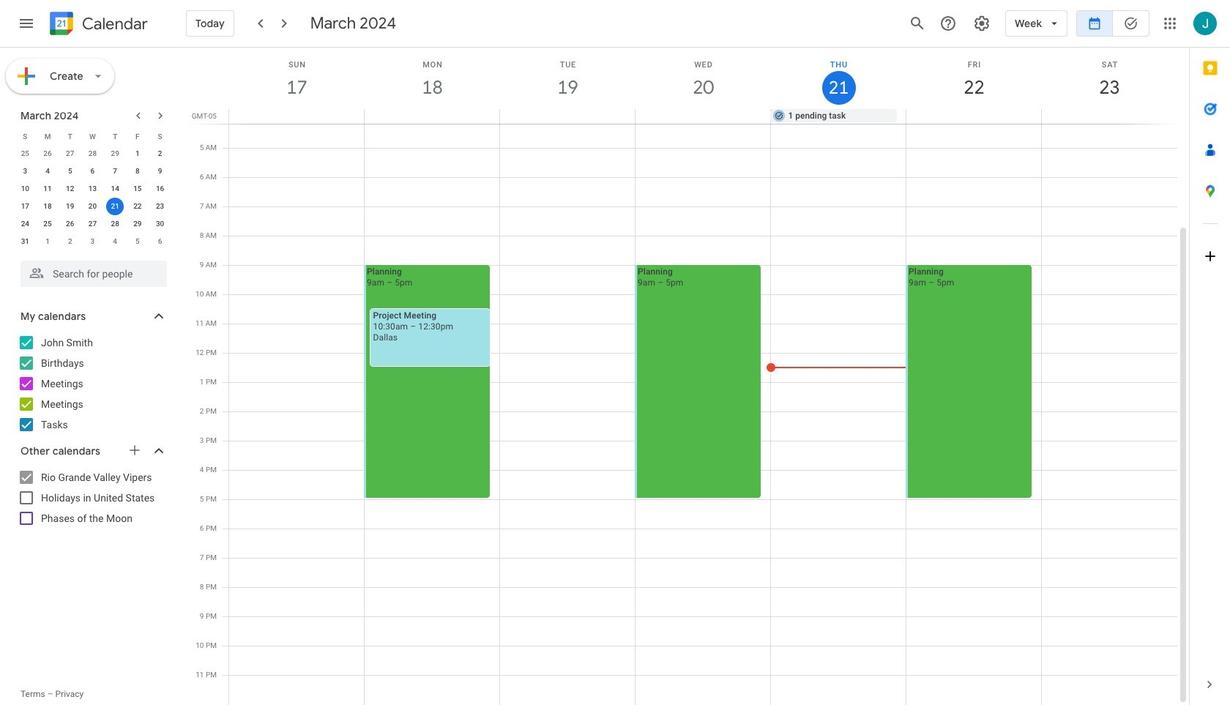 Task type: vqa. For each thing, say whether or not it's contained in the screenshot.
the bottommost '10'
no



Task type: locate. For each thing, give the bounding box(es) containing it.
19 element
[[61, 198, 79, 215]]

cell inside march 2024 grid
[[104, 198, 126, 215]]

calendar element
[[47, 9, 148, 41]]

9 element
[[151, 163, 169, 180]]

30 element
[[151, 215, 169, 233]]

14 element
[[106, 180, 124, 198]]

Search for people text field
[[29, 261, 158, 287]]

tab list
[[1190, 48, 1230, 664]]

settings menu image
[[973, 15, 991, 32]]

11 element
[[39, 180, 56, 198]]

february 27 element
[[61, 145, 79, 163]]

None search field
[[0, 255, 182, 287]]

february 25 element
[[16, 145, 34, 163]]

row group
[[14, 145, 171, 250]]

8 element
[[129, 163, 146, 180]]

16 element
[[151, 180, 169, 198]]

february 26 element
[[39, 145, 56, 163]]

31 element
[[16, 233, 34, 250]]

april 5 element
[[129, 233, 146, 250]]

17 element
[[16, 198, 34, 215]]

cell
[[229, 1, 365, 705], [364, 1, 500, 705], [500, 1, 636, 705], [635, 1, 771, 705], [771, 1, 906, 705], [906, 1, 1042, 705], [1042, 1, 1177, 705], [229, 109, 365, 124], [365, 109, 500, 124], [500, 109, 635, 124], [635, 109, 771, 124], [906, 109, 1041, 124], [1041, 109, 1177, 124], [104, 198, 126, 215]]

row
[[223, 1, 1177, 705], [223, 109, 1189, 124], [14, 127, 171, 145], [14, 145, 171, 163], [14, 163, 171, 180], [14, 180, 171, 198], [14, 198, 171, 215], [14, 215, 171, 233], [14, 233, 171, 250]]

april 4 element
[[106, 233, 124, 250]]

18 element
[[39, 198, 56, 215]]

heading
[[79, 15, 148, 33]]

10 element
[[16, 180, 34, 198]]

21, today element
[[106, 198, 124, 215]]

grid
[[187, 1, 1189, 705]]

24 element
[[16, 215, 34, 233]]

12 element
[[61, 180, 79, 198]]

february 28 element
[[84, 145, 101, 163]]

april 2 element
[[61, 233, 79, 250]]

march 2024 grid
[[14, 127, 171, 250]]

23 element
[[151, 198, 169, 215]]

13 element
[[84, 180, 101, 198]]



Task type: describe. For each thing, give the bounding box(es) containing it.
heading inside "calendar" element
[[79, 15, 148, 33]]

main drawer image
[[18, 15, 35, 32]]

7 element
[[106, 163, 124, 180]]

27 element
[[84, 215, 101, 233]]

april 6 element
[[151, 233, 169, 250]]

other calendars list
[[3, 466, 182, 530]]

25 element
[[39, 215, 56, 233]]

28 element
[[106, 215, 124, 233]]

2 element
[[151, 145, 169, 163]]

15 element
[[129, 180, 146, 198]]

20 element
[[84, 198, 101, 215]]

22 element
[[129, 198, 146, 215]]

my calendars list
[[3, 331, 182, 436]]

4 element
[[39, 163, 56, 180]]

1 element
[[129, 145, 146, 163]]

april 1 element
[[39, 233, 56, 250]]

3 element
[[16, 163, 34, 180]]

6 element
[[84, 163, 101, 180]]

add other calendars image
[[127, 443, 142, 458]]

29 element
[[129, 215, 146, 233]]

5 element
[[61, 163, 79, 180]]

april 3 element
[[84, 233, 101, 250]]

february 29 element
[[106, 145, 124, 163]]

26 element
[[61, 215, 79, 233]]



